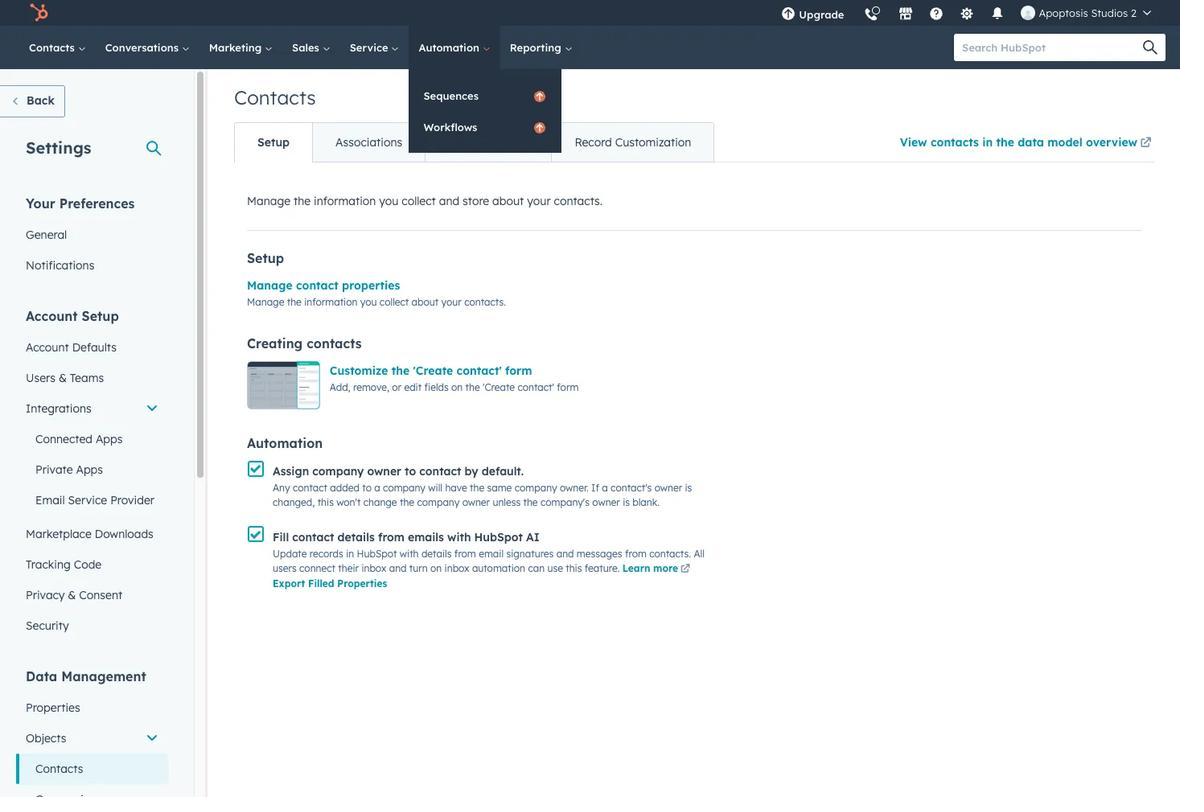 Task type: vqa. For each thing, say whether or not it's contained in the screenshot.
Built inside the Bubble Built by HubSpot
no



Task type: describe. For each thing, give the bounding box(es) containing it.
conversations
[[105, 41, 182, 54]]

teams
[[70, 371, 104, 385]]

hubspot link
[[19, 3, 60, 23]]

1 horizontal spatial to
[[405, 465, 416, 479]]

contact inside manage contact properties manage the information you collect about your contacts.
[[296, 278, 339, 293]]

contact's
[[611, 482, 652, 494]]

contact up changed,
[[293, 482, 327, 494]]

0 vertical spatial 'create
[[413, 364, 453, 378]]

if
[[591, 482, 599, 494]]

1 vertical spatial is
[[623, 497, 630, 509]]

data
[[26, 669, 57, 685]]

record customization link
[[552, 123, 714, 162]]

added
[[330, 482, 360, 494]]

connected apps link
[[16, 424, 168, 455]]

manage the information you collect and store about your contacts.
[[247, 194, 603, 208]]

private apps
[[35, 463, 103, 477]]

information inside manage contact properties manage the information you collect about your contacts.
[[304, 296, 358, 308]]

service inside service link
[[350, 41, 391, 54]]

assign
[[273, 465, 309, 479]]

code
[[74, 558, 102, 572]]

link opens in a new window image
[[681, 565, 690, 574]]

marketing link
[[199, 26, 282, 69]]

all
[[694, 548, 705, 560]]

email
[[35, 493, 65, 508]]

email service provider
[[35, 493, 154, 508]]

2 inbox from the left
[[445, 562, 470, 574]]

connect
[[299, 562, 336, 574]]

data
[[1018, 135, 1044, 150]]

sequences
[[424, 89, 479, 102]]

1 vertical spatial contacts
[[234, 85, 316, 109]]

private
[[35, 463, 73, 477]]

record customization
[[575, 135, 692, 150]]

about inside manage contact properties manage the information you collect about your contacts.
[[412, 296, 439, 308]]

by
[[465, 465, 478, 479]]

back
[[27, 93, 55, 108]]

settings image
[[960, 7, 975, 22]]

0 vertical spatial information
[[314, 194, 376, 208]]

sales
[[292, 41, 322, 54]]

changed,
[[273, 497, 315, 509]]

have
[[445, 482, 467, 494]]

apoptosis studios 2 button
[[1012, 0, 1161, 26]]

notifications
[[26, 258, 94, 273]]

apps for private apps
[[76, 463, 103, 477]]

0 vertical spatial about
[[493, 194, 524, 208]]

assign company owner to contact by default. any contact added to a company will have the same company owner. if a contact's owner is changed, this won't change the company owner unless the company's owner is blank.
[[273, 465, 692, 509]]

company up added
[[312, 465, 364, 479]]

your preferences
[[26, 196, 135, 212]]

0 horizontal spatial form
[[505, 364, 532, 378]]

workflows
[[424, 121, 478, 134]]

2 vertical spatial setup
[[82, 308, 119, 324]]

sequences link
[[409, 80, 562, 111]]

company's
[[541, 497, 590, 509]]

notifications button
[[984, 0, 1012, 26]]

help button
[[923, 0, 951, 26]]

same
[[487, 482, 512, 494]]

record
[[575, 135, 612, 150]]

update records in hubspot with details from email signatures and messages from contacts. all users connect their inbox and turn on inbox automation can use this feature.
[[273, 548, 705, 574]]

0 horizontal spatial from
[[378, 530, 405, 544]]

update
[[273, 548, 307, 560]]

customize the 'create contact' form add, remove, or edit fields on the 'create contact' form
[[330, 364, 579, 393]]

default.
[[482, 465, 524, 479]]

properties link
[[16, 693, 168, 723]]

2
[[1131, 6, 1137, 19]]

0 vertical spatial is
[[685, 482, 692, 494]]

notifications link
[[16, 250, 168, 281]]

apoptosis studios 2
[[1039, 6, 1137, 19]]

0 vertical spatial contacts link
[[19, 26, 96, 69]]

hubspot image
[[29, 3, 48, 23]]

users & teams link
[[16, 363, 168, 393]]

filled
[[308, 577, 334, 590]]

back link
[[0, 85, 65, 117]]

contacts. inside manage contact properties manage the information you collect about your contacts.
[[464, 296, 506, 308]]

privacy
[[26, 588, 65, 603]]

feature.
[[585, 562, 620, 574]]

lifecycle
[[448, 135, 494, 150]]

collect inside manage contact properties manage the information you collect about your contacts.
[[380, 296, 409, 308]]

the up or
[[392, 364, 410, 378]]

owner up change
[[367, 465, 402, 479]]

1 inbox from the left
[[362, 562, 387, 574]]

email service provider link
[[16, 485, 168, 516]]

details inside update records in hubspot with details from email signatures and messages from contacts. all users connect their inbox and turn on inbox automation can use this feature.
[[422, 548, 452, 560]]

lifecycle stage
[[448, 135, 529, 150]]

1 vertical spatial setup
[[247, 250, 284, 266]]

2 a from the left
[[602, 482, 608, 494]]

you inside manage contact properties manage the information you collect about your contacts.
[[360, 296, 377, 308]]

model
[[1048, 135, 1083, 150]]

the inside manage contact properties manage the information you collect about your contacts.
[[287, 296, 302, 308]]

Search HubSpot search field
[[954, 34, 1151, 61]]

won't
[[337, 497, 361, 509]]

marketplace
[[26, 527, 92, 542]]

1 horizontal spatial from
[[454, 548, 476, 560]]

the left data on the top right of page
[[997, 135, 1015, 150]]

management
[[61, 669, 146, 685]]

preferences
[[59, 196, 135, 212]]

on inside customize the 'create contact' form add, remove, or edit fields on the 'create contact' form
[[451, 381, 463, 393]]

properties
[[342, 278, 400, 293]]

0 vertical spatial contacts
[[29, 41, 78, 54]]

setup inside navigation
[[257, 135, 290, 150]]

help image
[[930, 7, 944, 22]]

remove,
[[353, 381, 389, 393]]

this for with
[[566, 562, 582, 574]]

manage contact properties manage the information you collect about your contacts.
[[247, 278, 506, 308]]

1 vertical spatial automation
[[247, 435, 323, 451]]

settings link
[[951, 0, 984, 26]]

properties inside button
[[337, 577, 387, 590]]

service inside email service provider link
[[68, 493, 107, 508]]

any
[[273, 482, 290, 494]]

marketplace downloads link
[[16, 519, 168, 550]]

contacts for view
[[931, 135, 979, 150]]

fill
[[273, 530, 289, 544]]

tracking
[[26, 558, 71, 572]]

data management
[[26, 669, 146, 685]]

lifecycle stage link
[[425, 123, 552, 162]]

1 vertical spatial to
[[362, 482, 372, 494]]

account setup
[[26, 308, 119, 324]]

unless
[[493, 497, 521, 509]]

3 manage from the top
[[247, 296, 284, 308]]

conversations link
[[96, 26, 199, 69]]

export
[[273, 577, 305, 590]]

owner down if
[[592, 497, 620, 509]]

properties inside data management element
[[26, 701, 80, 715]]

view contacts in the data model overview link
[[900, 125, 1155, 162]]

private apps link
[[16, 455, 168, 485]]

contacts inside data management element
[[35, 762, 83, 776]]

automation
[[472, 562, 525, 574]]

security
[[26, 619, 69, 633]]

your preferences element
[[16, 195, 168, 281]]



Task type: locate. For each thing, give the bounding box(es) containing it.
manage
[[247, 194, 291, 208], [247, 278, 293, 293], [247, 296, 284, 308]]

setup
[[257, 135, 290, 150], [247, 250, 284, 266], [82, 308, 119, 324]]

owner down have
[[462, 497, 490, 509]]

1 vertical spatial this
[[566, 562, 582, 574]]

1 horizontal spatial and
[[439, 194, 460, 208]]

1 vertical spatial contacts link
[[16, 754, 168, 785]]

their
[[338, 562, 359, 574]]

the right unless
[[523, 497, 538, 509]]

settings
[[26, 138, 91, 158]]

this for contact
[[318, 497, 334, 509]]

2 vertical spatial and
[[389, 562, 407, 574]]

contacts. inside update records in hubspot with details from email signatures and messages from contacts. all users connect their inbox and turn on inbox automation can use this feature.
[[649, 548, 691, 560]]

company down will
[[417, 497, 460, 509]]

add,
[[330, 381, 350, 393]]

you down the associations on the top left of page
[[379, 194, 399, 208]]

can
[[528, 562, 545, 574]]

1 vertical spatial and
[[557, 548, 574, 560]]

from
[[378, 530, 405, 544], [454, 548, 476, 560], [625, 548, 647, 560]]

service link
[[340, 26, 409, 69]]

owner up blank.
[[655, 482, 682, 494]]

contacts link down hubspot link
[[19, 26, 96, 69]]

your
[[527, 194, 551, 208], [441, 296, 462, 308]]

1 vertical spatial on
[[431, 562, 442, 574]]

menu
[[772, 0, 1161, 31]]

the right the fields
[[466, 381, 480, 393]]

0 horizontal spatial is
[[623, 497, 630, 509]]

0 vertical spatial automation
[[419, 41, 483, 54]]

account up users
[[26, 340, 69, 355]]

apps down connected apps link
[[76, 463, 103, 477]]

notifications image
[[991, 7, 1005, 22]]

users
[[273, 562, 297, 574]]

1 vertical spatial hubspot
[[357, 548, 397, 560]]

& right users
[[59, 371, 67, 385]]

hubspot
[[474, 530, 523, 544], [357, 548, 397, 560]]

integrations
[[26, 402, 91, 416]]

0 vertical spatial and
[[439, 194, 460, 208]]

0 vertical spatial on
[[451, 381, 463, 393]]

1 vertical spatial details
[[422, 548, 452, 560]]

inbox right turn
[[445, 562, 470, 574]]

1 vertical spatial contacts
[[307, 336, 362, 352]]

navigation containing setup
[[234, 122, 715, 163]]

from up learn
[[625, 548, 647, 560]]

marketplaces image
[[899, 7, 914, 22]]

on right turn
[[431, 562, 442, 574]]

automation menu
[[409, 69, 562, 153]]

contacts.
[[554, 194, 603, 208], [464, 296, 506, 308], [649, 548, 691, 560]]

automation up sequences at the left top of the page
[[419, 41, 483, 54]]

owner
[[367, 465, 402, 479], [655, 482, 682, 494], [462, 497, 490, 509], [592, 497, 620, 509]]

to left by
[[405, 465, 416, 479]]

in inside view contacts in the data model overview link
[[983, 135, 993, 150]]

marketplaces button
[[889, 0, 923, 26]]

a right if
[[602, 482, 608, 494]]

1 horizontal spatial contacts
[[931, 135, 979, 150]]

1 vertical spatial &
[[68, 588, 76, 603]]

associations
[[336, 135, 402, 150]]

consent
[[79, 588, 122, 603]]

1 horizontal spatial you
[[379, 194, 399, 208]]

this inside "assign company owner to contact by default. any contact added to a company will have the same company owner. if a contact's owner is changed, this won't change the company owner unless the company's owner is blank."
[[318, 497, 334, 509]]

and left turn
[[389, 562, 407, 574]]

account for account setup
[[26, 308, 78, 324]]

fields
[[424, 381, 449, 393]]

1 horizontal spatial your
[[527, 194, 551, 208]]

and up "use"
[[557, 548, 574, 560]]

1 vertical spatial collect
[[380, 296, 409, 308]]

& for privacy
[[68, 588, 76, 603]]

0 vertical spatial setup
[[257, 135, 290, 150]]

1 horizontal spatial this
[[566, 562, 582, 574]]

0 vertical spatial properties
[[337, 577, 387, 590]]

0 vertical spatial form
[[505, 364, 532, 378]]

0 vertical spatial your
[[527, 194, 551, 208]]

this right "use"
[[566, 562, 582, 574]]

in
[[983, 135, 993, 150], [346, 548, 354, 560]]

0 vertical spatial to
[[405, 465, 416, 479]]

2 account from the top
[[26, 340, 69, 355]]

about up customize the 'create contact' form link
[[412, 296, 439, 308]]

on right the fields
[[451, 381, 463, 393]]

1 horizontal spatial a
[[602, 482, 608, 494]]

menu containing apoptosis studios 2
[[772, 0, 1161, 31]]

in left data on the top right of page
[[983, 135, 993, 150]]

navigation
[[234, 122, 715, 163]]

general
[[26, 228, 67, 242]]

manage for manage contact properties manage the information you collect about your contacts.
[[247, 278, 293, 293]]

connected
[[35, 432, 93, 447]]

2 manage from the top
[[247, 278, 293, 293]]

learn
[[623, 562, 650, 574]]

the right change
[[400, 497, 414, 509]]

details up their
[[338, 530, 375, 544]]

or
[[392, 381, 402, 393]]

your up customize the 'create contact' form link
[[441, 296, 462, 308]]

0 vertical spatial contacts.
[[554, 194, 603, 208]]

1 account from the top
[[26, 308, 78, 324]]

security link
[[16, 611, 168, 641]]

contacts for creating
[[307, 336, 362, 352]]

studios
[[1091, 6, 1128, 19]]

0 horizontal spatial in
[[346, 548, 354, 560]]

upgrade image
[[782, 7, 796, 22]]

0 horizontal spatial 'create
[[413, 364, 453, 378]]

account up account defaults
[[26, 308, 78, 324]]

inbox
[[362, 562, 387, 574], [445, 562, 470, 574]]

you down properties
[[360, 296, 377, 308]]

link opens in a new window image
[[1141, 134, 1152, 154], [1141, 138, 1152, 150], [681, 562, 690, 577]]

1 horizontal spatial is
[[685, 482, 692, 494]]

records
[[310, 548, 343, 560]]

manage contact properties link
[[247, 278, 400, 293]]

0 vertical spatial account
[[26, 308, 78, 324]]

1 horizontal spatial contact'
[[518, 381, 554, 393]]

hubspot inside update records in hubspot with details from email signatures and messages from contacts. all users connect their inbox and turn on inbox automation can use this feature.
[[357, 548, 397, 560]]

apoptosis
[[1039, 6, 1088, 19]]

0 horizontal spatial about
[[412, 296, 439, 308]]

0 horizontal spatial details
[[338, 530, 375, 544]]

contacts down hubspot link
[[29, 41, 78, 54]]

upgrade
[[799, 8, 844, 21]]

tracking code
[[26, 558, 102, 572]]

1 vertical spatial manage
[[247, 278, 293, 293]]

to up change
[[362, 482, 372, 494]]

manage for manage the information you collect and store about your contacts.
[[247, 194, 291, 208]]

customization
[[615, 135, 692, 150]]

properties up objects
[[26, 701, 80, 715]]

owner.
[[560, 482, 589, 494]]

contacts
[[29, 41, 78, 54], [234, 85, 316, 109], [35, 762, 83, 776]]

1 horizontal spatial properties
[[337, 577, 387, 590]]

is
[[685, 482, 692, 494], [623, 497, 630, 509]]

2 vertical spatial contacts.
[[649, 548, 691, 560]]

service down private apps link
[[68, 493, 107, 508]]

'create right the fields
[[483, 381, 515, 393]]

1 horizontal spatial automation
[[419, 41, 483, 54]]

1 horizontal spatial contacts.
[[554, 194, 603, 208]]

change
[[363, 497, 397, 509]]

a up change
[[374, 482, 380, 494]]

with inside update records in hubspot with details from email signatures and messages from contacts. all users connect their inbox and turn on inbox automation can use this feature.
[[400, 548, 419, 560]]

0 horizontal spatial a
[[374, 482, 380, 494]]

& right privacy
[[68, 588, 76, 603]]

users
[[26, 371, 55, 385]]

your inside manage contact properties manage the information you collect about your contacts.
[[441, 296, 462, 308]]

marketing
[[209, 41, 265, 54]]

0 vertical spatial contact'
[[457, 364, 502, 378]]

connected apps
[[35, 432, 123, 447]]

2 horizontal spatial and
[[557, 548, 574, 560]]

hubspot up email
[[474, 530, 523, 544]]

calling icon image
[[865, 8, 879, 23]]

learn more link
[[623, 562, 693, 577]]

2 vertical spatial manage
[[247, 296, 284, 308]]

provider
[[110, 493, 154, 508]]

1 horizontal spatial 'create
[[483, 381, 515, 393]]

contacts up setup link
[[234, 85, 316, 109]]

to
[[405, 465, 416, 479], [362, 482, 372, 494]]

1 horizontal spatial form
[[557, 381, 579, 393]]

0 vertical spatial service
[[350, 41, 391, 54]]

search button
[[1135, 34, 1166, 61]]

properties down their
[[337, 577, 387, 590]]

this left won't
[[318, 497, 334, 509]]

2 horizontal spatial from
[[625, 548, 647, 560]]

you
[[379, 194, 399, 208], [360, 296, 377, 308]]

export filled properties button
[[273, 577, 387, 591]]

0 vertical spatial you
[[379, 194, 399, 208]]

emails
[[408, 530, 444, 544]]

and left store
[[439, 194, 460, 208]]

details
[[338, 530, 375, 544], [422, 548, 452, 560]]

0 vertical spatial with
[[447, 530, 471, 544]]

1 vertical spatial your
[[441, 296, 462, 308]]

contacts
[[931, 135, 979, 150], [307, 336, 362, 352]]

0 horizontal spatial to
[[362, 482, 372, 494]]

apps
[[96, 432, 123, 447], [76, 463, 103, 477]]

use
[[547, 562, 563, 574]]

tracking code link
[[16, 550, 168, 580]]

1 vertical spatial properties
[[26, 701, 80, 715]]

0 horizontal spatial this
[[318, 497, 334, 509]]

your
[[26, 196, 55, 212]]

on inside update records in hubspot with details from email signatures and messages from contacts. all users connect their inbox and turn on inbox automation can use this feature.
[[431, 562, 442, 574]]

account for account defaults
[[26, 340, 69, 355]]

1 vertical spatial apps
[[76, 463, 103, 477]]

1 horizontal spatial with
[[447, 530, 471, 544]]

export filled properties
[[273, 577, 387, 590]]

store
[[463, 194, 489, 208]]

about right store
[[493, 194, 524, 208]]

1 vertical spatial with
[[400, 548, 419, 560]]

hubspot up their
[[357, 548, 397, 560]]

from left email
[[454, 548, 476, 560]]

company up company's
[[515, 482, 557, 494]]

link opens in a new window image for view contacts in the data model overview
[[1141, 134, 1152, 154]]

the
[[997, 135, 1015, 150], [294, 194, 311, 208], [287, 296, 302, 308], [392, 364, 410, 378], [466, 381, 480, 393], [470, 482, 484, 494], [400, 497, 414, 509], [523, 497, 538, 509]]

0 vertical spatial details
[[338, 530, 375, 544]]

this inside update records in hubspot with details from email signatures and messages from contacts. all users connect their inbox and turn on inbox automation can use this feature.
[[566, 562, 582, 574]]

0 vertical spatial apps
[[96, 432, 123, 447]]

1 horizontal spatial hubspot
[[474, 530, 523, 544]]

in inside update records in hubspot with details from email signatures and messages from contacts. all users connect their inbox and turn on inbox automation can use this feature.
[[346, 548, 354, 560]]

1 horizontal spatial about
[[493, 194, 524, 208]]

with down "fill contact details from emails with hubspot ai"
[[400, 548, 419, 560]]

0 horizontal spatial your
[[441, 296, 462, 308]]

0 horizontal spatial inbox
[[362, 562, 387, 574]]

stage
[[498, 135, 529, 150]]

0 horizontal spatial contacts
[[307, 336, 362, 352]]

this
[[318, 497, 334, 509], [566, 562, 582, 574]]

automation link
[[409, 26, 500, 69]]

from left emails
[[378, 530, 405, 544]]

0 vertical spatial &
[[59, 371, 67, 385]]

collect
[[402, 194, 436, 208], [380, 296, 409, 308]]

0 horizontal spatial with
[[400, 548, 419, 560]]

1 vertical spatial 'create
[[483, 381, 515, 393]]

&
[[59, 371, 67, 385], [68, 588, 76, 603]]

apps down integrations button
[[96, 432, 123, 447]]

1 horizontal spatial inbox
[[445, 562, 470, 574]]

0 horizontal spatial on
[[431, 562, 442, 574]]

1 vertical spatial form
[[557, 381, 579, 393]]

customize
[[330, 364, 388, 378]]

1 vertical spatial in
[[346, 548, 354, 560]]

0 vertical spatial hubspot
[[474, 530, 523, 544]]

associations link
[[312, 123, 425, 162]]

account inside account defaults "link"
[[26, 340, 69, 355]]

0 horizontal spatial hubspot
[[357, 548, 397, 560]]

0 horizontal spatial contacts.
[[464, 296, 506, 308]]

more
[[653, 562, 678, 574]]

contact
[[296, 278, 339, 293], [419, 465, 461, 479], [293, 482, 327, 494], [292, 530, 334, 544]]

1 horizontal spatial service
[[350, 41, 391, 54]]

contact up will
[[419, 465, 461, 479]]

creating
[[247, 336, 303, 352]]

collect down properties
[[380, 296, 409, 308]]

0 vertical spatial collect
[[402, 194, 436, 208]]

1 a from the left
[[374, 482, 380, 494]]

blank.
[[633, 497, 660, 509]]

search image
[[1143, 40, 1158, 55]]

the down manage contact properties "link"
[[287, 296, 302, 308]]

service right 'sales' link
[[350, 41, 391, 54]]

contact'
[[457, 364, 502, 378], [518, 381, 554, 393]]

your right store
[[527, 194, 551, 208]]

1 vertical spatial information
[[304, 296, 358, 308]]

1 horizontal spatial in
[[983, 135, 993, 150]]

tara schultz image
[[1021, 6, 1036, 20]]

0 horizontal spatial &
[[59, 371, 67, 385]]

contacts up customize
[[307, 336, 362, 352]]

collect left store
[[402, 194, 436, 208]]

1 vertical spatial contact'
[[518, 381, 554, 393]]

information down manage contact properties "link"
[[304, 296, 358, 308]]

the down by
[[470, 482, 484, 494]]

with right emails
[[447, 530, 471, 544]]

automation
[[419, 41, 483, 54], [247, 435, 323, 451]]

ai
[[526, 530, 540, 544]]

learn more
[[623, 562, 678, 574]]

turn
[[409, 562, 428, 574]]

general link
[[16, 220, 168, 250]]

1 vertical spatial you
[[360, 296, 377, 308]]

1 vertical spatial account
[[26, 340, 69, 355]]

data management element
[[16, 668, 168, 797]]

contacts right the view on the top right of page
[[931, 135, 979, 150]]

overview
[[1086, 135, 1138, 150]]

0 horizontal spatial and
[[389, 562, 407, 574]]

0 horizontal spatial contact'
[[457, 364, 502, 378]]

1 horizontal spatial details
[[422, 548, 452, 560]]

account setup element
[[16, 307, 168, 641]]

information down the associations link
[[314, 194, 376, 208]]

details down emails
[[422, 548, 452, 560]]

'create up the fields
[[413, 364, 453, 378]]

fill contact details from emails with hubspot ai
[[273, 530, 540, 544]]

in for the
[[983, 135, 993, 150]]

1 manage from the top
[[247, 194, 291, 208]]

privacy & consent link
[[16, 580, 168, 611]]

is down contact's in the right of the page
[[623, 497, 630, 509]]

contacts link down objects
[[16, 754, 168, 785]]

the down setup link
[[294, 194, 311, 208]]

contact up records
[[292, 530, 334, 544]]

company up change
[[383, 482, 426, 494]]

0 vertical spatial this
[[318, 497, 334, 509]]

link opens in a new window image for learn more
[[681, 562, 690, 577]]

automation up assign
[[247, 435, 323, 451]]

signatures
[[506, 548, 554, 560]]

0 horizontal spatial service
[[68, 493, 107, 508]]

1 vertical spatial contacts.
[[464, 296, 506, 308]]

in for hubspot
[[346, 548, 354, 560]]

privacy & consent
[[26, 588, 122, 603]]

contact left properties
[[296, 278, 339, 293]]

inbox right their
[[362, 562, 387, 574]]

in up their
[[346, 548, 354, 560]]

0 horizontal spatial you
[[360, 296, 377, 308]]

apps for connected apps
[[96, 432, 123, 447]]

& for users
[[59, 371, 67, 385]]

contacts down objects
[[35, 762, 83, 776]]

account defaults link
[[16, 332, 168, 363]]

is right contact's in the right of the page
[[685, 482, 692, 494]]



